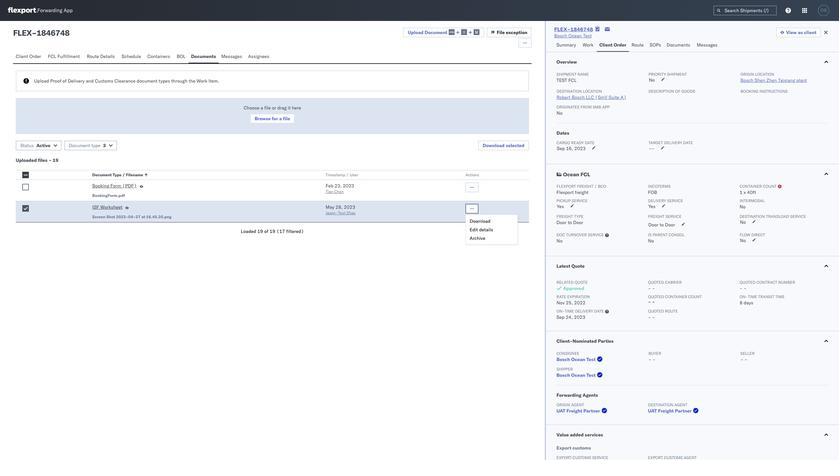 Task type: vqa. For each thing, say whether or not it's contained in the screenshot.


Task type: describe. For each thing, give the bounding box(es) containing it.
fcl inside button
[[581, 171, 590, 178]]

doc
[[557, 232, 565, 237]]

instructions
[[760, 89, 788, 94]]

ocean down shipper
[[571, 372, 585, 378]]

container
[[740, 184, 762, 189]]

a inside button
[[279, 116, 282, 122]]

0 vertical spatial bosch ocean test
[[554, 33, 592, 39]]

0 vertical spatial delivery
[[664, 140, 682, 145]]

archive
[[470, 235, 485, 241]]

carrier
[[665, 280, 682, 285]]

quoted for quoted carrier - -
[[648, 280, 664, 285]]

x
[[744, 189, 746, 195]]

booking form (pdf)
[[92, 183, 137, 189]]

forwarding agents
[[557, 392, 598, 398]]

forwarding for forwarding app
[[37, 7, 62, 14]]

bosch down shipper
[[557, 372, 570, 378]]

sops button
[[647, 39, 664, 52]]

related
[[557, 280, 574, 285]]

8
[[740, 300, 743, 306]]

download for selected
[[483, 143, 505, 148]]

view as client button
[[776, 28, 821, 37]]

direct
[[751, 232, 765, 237]]

bosch ocean test link for consignee
[[557, 356, 604, 363]]

(17
[[276, 228, 285, 234]]

priority
[[649, 72, 666, 77]]

2023 for feb 23, 2023 tian chen
[[343, 183, 354, 189]]

client-nominated parties
[[557, 338, 614, 344]]

uat freight partner link for destination
[[648, 408, 700, 414]]

ocean inside the ocean fcl button
[[563, 171, 579, 178]]

latest quote
[[557, 263, 585, 269]]

1 horizontal spatial documents button
[[664, 39, 694, 52]]

type for document
[[91, 143, 100, 148]]

on-time transit time 8 days
[[740, 294, 785, 306]]

is
[[648, 232, 652, 237]]

fcl inside button
[[48, 53, 56, 59]]

schedule button
[[119, 50, 145, 63]]

loaded 19 of 19 (17 filtered)
[[241, 228, 304, 234]]

yes for delivery
[[648, 204, 656, 209]]

test up agents
[[586, 372, 596, 378]]

the
[[189, 78, 195, 84]]

download selected
[[483, 143, 524, 148]]

nov
[[557, 300, 565, 306]]

destination for service
[[740, 214, 765, 219]]

0 horizontal spatial client order button
[[13, 50, 45, 63]]

1 horizontal spatial client order button
[[597, 39, 629, 52]]

no inside the originates from smb app no
[[557, 110, 563, 116]]

partner for origin agent
[[583, 408, 600, 414]]

os button
[[816, 3, 831, 18]]

of for customs
[[63, 78, 67, 84]]

test down client-nominated parties
[[586, 357, 596, 363]]

bosch ocean test link for shipper
[[557, 372, 604, 379]]

view
[[786, 30, 797, 35]]

upload for upload proof of delivery and customs clearance document types through the work item.
[[34, 78, 49, 84]]

loaded
[[241, 228, 256, 234]]

type for freight
[[574, 214, 584, 219]]

service
[[666, 214, 682, 219]]

of for filtered)
[[264, 228, 268, 234]]

flow
[[740, 232, 750, 237]]

0 horizontal spatial app
[[64, 7, 73, 14]]

browse
[[255, 116, 271, 122]]

0 vertical spatial count
[[763, 184, 777, 189]]

0 horizontal spatial client order
[[16, 53, 41, 59]]

worksheet
[[100, 204, 123, 210]]

location for llc
[[583, 89, 602, 94]]

a)
[[621, 94, 627, 100]]

no down flow
[[740, 238, 746, 244]]

uploaded
[[16, 157, 37, 163]]

uat freight partner link for origin
[[557, 408, 609, 414]]

buyer
[[649, 351, 661, 356]]

no down priority
[[649, 77, 655, 83]]

bosch down the consignee
[[557, 357, 570, 363]]

files
[[38, 157, 47, 163]]

buyer - -
[[649, 351, 661, 363]]

time for on-time transit time 8 days
[[748, 294, 757, 299]]

quote
[[575, 280, 588, 285]]

1 horizontal spatial 1846748
[[570, 26, 593, 32]]

2023-
[[116, 214, 128, 219]]

booking instructions
[[741, 89, 788, 94]]

40ft
[[747, 189, 756, 195]]

containers
[[147, 53, 170, 59]]

sep 24, 2023
[[557, 314, 585, 320]]

1 vertical spatial work
[[197, 78, 207, 84]]

latest quote button
[[546, 256, 839, 276]]

quoted for quoted contract number - - rate expiration nov 25, 2022
[[740, 280, 756, 285]]

consol
[[669, 232, 685, 237]]

3
[[103, 143, 106, 148]]

on- for on-time delivery date
[[557, 309, 565, 314]]

document
[[137, 78, 157, 84]]

door up is
[[648, 222, 659, 228]]

1 horizontal spatial to
[[660, 222, 664, 228]]

16,
[[566, 146, 573, 151]]

door down service
[[665, 222, 675, 228]]

container count
[[740, 184, 777, 189]]

flex-1846748
[[554, 26, 593, 32]]

service up service
[[667, 198, 683, 203]]

jason-
[[326, 210, 338, 215]]

assignees
[[248, 53, 269, 59]]

bosch down flex-
[[554, 33, 567, 39]]

0 horizontal spatial delivery
[[68, 78, 85, 84]]

1 vertical spatial delivery
[[648, 198, 666, 203]]

for
[[272, 116, 278, 122]]

feb
[[326, 183, 333, 189]]

19 for of
[[270, 228, 275, 234]]

document for document type / filename
[[92, 172, 112, 177]]

actions
[[466, 172, 479, 177]]

test up work button
[[583, 33, 592, 39]]

0 vertical spatial client
[[599, 42, 613, 48]]

work inside button
[[583, 42, 594, 48]]

choose
[[244, 105, 259, 111]]

ocean fcl
[[563, 171, 590, 178]]

quoted for quoted route - -
[[648, 309, 664, 314]]

customs
[[572, 445, 591, 451]]

flex - 1846748
[[13, 28, 70, 38]]

service right transload
[[790, 214, 806, 219]]

taixiang
[[778, 77, 795, 83]]

os
[[821, 8, 827, 13]]

date for --
[[683, 140, 693, 145]]

container
[[665, 294, 687, 299]]

isf worksheet link
[[92, 204, 123, 212]]

27
[[136, 214, 140, 219]]

at
[[141, 214, 145, 219]]

may 28, 2023 jason-test zhao
[[326, 204, 355, 215]]

1 x 40ft
[[740, 189, 756, 195]]

export
[[557, 445, 571, 451]]

description
[[649, 89, 674, 94]]

sops
[[650, 42, 661, 48]]

19 for ∙
[[53, 157, 58, 163]]

cargo ready date
[[557, 140, 595, 145]]

fcl fulfillment button
[[45, 50, 84, 63]]

no down the doc
[[557, 238, 563, 244]]

filtered)
[[286, 228, 304, 234]]

bosch ocean test for shipper
[[557, 372, 596, 378]]

freight inside freight type door to door
[[557, 214, 573, 219]]

work button
[[580, 39, 597, 52]]

on-time delivery date
[[557, 309, 604, 314]]

freight down destination agent
[[658, 408, 674, 414]]

2 horizontal spatial of
[[675, 89, 680, 94]]

1 vertical spatial freight
[[575, 189, 589, 195]]

1 horizontal spatial messages button
[[694, 39, 721, 52]]

document type 3
[[69, 143, 106, 148]]

0 vertical spatial messages
[[697, 42, 718, 48]]

sep for sep 16, 2023
[[557, 146, 565, 151]]

originates from smb app no
[[557, 105, 610, 116]]

delivery service
[[648, 198, 683, 203]]

service right turnover
[[588, 232, 604, 237]]

/ for document type / filename
[[123, 172, 125, 177]]

/ for flexport freight / bco flexport freight
[[594, 184, 597, 189]]

agent for destination agent
[[674, 403, 687, 407]]

value added services button
[[546, 425, 839, 445]]

approved
[[563, 286, 584, 291]]

uat freight partner for destination
[[648, 408, 692, 414]]

0 horizontal spatial messages button
[[219, 50, 245, 63]]

1 flexport from the top
[[557, 184, 576, 189]]

robert bosch llc (smv suite a) link
[[557, 94, 627, 100]]

intermodal no
[[740, 198, 765, 210]]



Task type: locate. For each thing, give the bounding box(es) containing it.
2023 inside may 28, 2023 jason-test zhao
[[344, 204, 355, 210]]

test inside may 28, 2023 jason-test zhao
[[338, 210, 346, 215]]

order left route button
[[614, 42, 626, 48]]

consignee
[[557, 351, 579, 356]]

documents
[[667, 42, 690, 48], [191, 53, 216, 59]]

documents for documents button to the right
[[667, 42, 690, 48]]

2 partner from the left
[[675, 408, 692, 414]]

1 yes from the left
[[557, 204, 564, 209]]

1 horizontal spatial destination
[[648, 403, 673, 407]]

ocean
[[568, 33, 582, 39], [563, 171, 579, 178], [571, 357, 585, 363], [571, 372, 585, 378]]

of left goods
[[675, 89, 680, 94]]

document type / filename
[[92, 172, 143, 177]]

0 horizontal spatial upload
[[34, 78, 49, 84]]

1 horizontal spatial 19
[[257, 228, 263, 234]]

client right work button
[[599, 42, 613, 48]]

quote
[[571, 263, 585, 269]]

here
[[292, 105, 301, 111]]

fcl down shipment
[[568, 77, 577, 83]]

1 horizontal spatial work
[[583, 42, 594, 48]]

on- inside on-time transit time 8 days
[[740, 294, 748, 299]]

documents right bol button
[[191, 53, 216, 59]]

0 horizontal spatial file
[[264, 105, 271, 111]]

2 uat freight partner link from the left
[[648, 408, 700, 414]]

app inside the originates from smb app no
[[602, 105, 610, 109]]

bosch inside destination location robert bosch llc (smv suite a)
[[572, 94, 585, 100]]

0 horizontal spatial count
[[688, 294, 702, 299]]

on- for on-time transit time 8 days
[[740, 294, 748, 299]]

1 horizontal spatial client
[[599, 42, 613, 48]]

bosch ocean test link down the consignee
[[557, 356, 604, 363]]

origin
[[741, 72, 754, 77], [557, 403, 570, 407]]

a right for
[[279, 116, 282, 122]]

19 right loaded
[[257, 228, 263, 234]]

agent for origin agent
[[571, 403, 584, 407]]

quoted container count - -
[[648, 294, 702, 305]]

uat for origin
[[557, 408, 565, 414]]

ocean fcl button
[[546, 164, 839, 184]]

bosch inside origin location bosch shen zhen taixiang plant
[[741, 77, 754, 83]]

1 horizontal spatial route
[[632, 42, 644, 48]]

1 horizontal spatial type
[[574, 214, 584, 219]]

suite
[[609, 94, 619, 100]]

0 horizontal spatial client
[[16, 53, 28, 59]]

2 vertical spatial document
[[92, 172, 112, 177]]

1846748 down forwarding app
[[37, 28, 70, 38]]

2022
[[574, 300, 586, 306]]

summary button
[[554, 39, 580, 52]]

documents button up overview button
[[664, 39, 694, 52]]

download selected button
[[478, 141, 529, 150]]

delivery
[[68, 78, 85, 84], [648, 198, 666, 203]]

1 horizontal spatial uat freight partner
[[648, 408, 692, 414]]

agents
[[583, 392, 598, 398]]

1846748 up work button
[[570, 26, 593, 32]]

incoterms fob
[[648, 184, 671, 195]]

forwarding for forwarding agents
[[557, 392, 582, 398]]

0 vertical spatial on-
[[740, 294, 748, 299]]

0 horizontal spatial messages
[[221, 53, 242, 59]]

2023 for may 28, 2023 jason-test zhao
[[344, 204, 355, 210]]

1 vertical spatial origin
[[557, 403, 570, 407]]

1 uat from the left
[[557, 408, 565, 414]]

0 vertical spatial a
[[261, 105, 263, 111]]

0 horizontal spatial type
[[91, 143, 100, 148]]

status
[[20, 143, 34, 148]]

0 horizontal spatial of
[[63, 78, 67, 84]]

uat freight partner for origin
[[557, 408, 600, 414]]

0 vertical spatial of
[[63, 78, 67, 84]]

delivery right target
[[664, 140, 682, 145]]

0 horizontal spatial /
[[123, 172, 125, 177]]

location inside destination location robert bosch llc (smv suite a)
[[583, 89, 602, 94]]

0 horizontal spatial partner
[[583, 408, 600, 414]]

download inside "button"
[[483, 143, 505, 148]]

/ right type
[[123, 172, 125, 177]]

origin inside origin location bosch shen zhen taixiang plant
[[741, 72, 754, 77]]

time for on-time delivery date
[[565, 309, 574, 314]]

0 horizontal spatial uat freight partner link
[[557, 408, 609, 414]]

2 horizontal spatial 19
[[270, 228, 275, 234]]

location up shen
[[755, 72, 774, 77]]

upload
[[408, 29, 424, 35], [34, 78, 49, 84]]

file inside button
[[283, 116, 290, 122]]

0 vertical spatial delivery
[[68, 78, 85, 84]]

delivery down the 2022 at the right bottom of page
[[575, 309, 593, 314]]

door up the doc
[[557, 220, 567, 226]]

/ inside flexport freight / bco flexport freight
[[594, 184, 597, 189]]

type left 3
[[91, 143, 100, 148]]

shot
[[106, 214, 115, 219]]

1 vertical spatial on-
[[557, 309, 565, 314]]

parties
[[598, 338, 614, 344]]

download inside download edit details archive
[[470, 218, 491, 224]]

tian
[[326, 189, 333, 194]]

description of goods
[[649, 89, 695, 94]]

1 vertical spatial bosch ocean test link
[[557, 356, 604, 363]]

pickup
[[557, 198, 571, 203]]

origin down forwarding agents
[[557, 403, 570, 407]]

containers button
[[145, 50, 174, 63]]

location for zhen
[[755, 72, 774, 77]]

delivery left and
[[68, 78, 85, 84]]

through
[[171, 78, 187, 84]]

0 horizontal spatial order
[[29, 53, 41, 59]]

client order down flex
[[16, 53, 41, 59]]

bosch ocean test link up 'summary'
[[554, 32, 592, 39]]

1 partner from the left
[[583, 408, 600, 414]]

None checkbox
[[22, 172, 29, 178]]

location up the robert bosch llc (smv suite a) 'link'
[[583, 89, 602, 94]]

is parent consol no
[[648, 232, 685, 244]]

documents button
[[664, 39, 694, 52], [188, 50, 219, 63]]

0 vertical spatial file
[[264, 105, 271, 111]]

0 horizontal spatial uat freight partner
[[557, 408, 600, 414]]

0 horizontal spatial fcl
[[48, 53, 56, 59]]

2023 inside feb 23, 2023 tian chen
[[343, 183, 354, 189]]

a
[[261, 105, 263, 111], [279, 116, 282, 122]]

0 horizontal spatial 19
[[53, 157, 58, 163]]

1 vertical spatial upload
[[34, 78, 49, 84]]

0 vertical spatial documents
[[667, 42, 690, 48]]

forwarding app
[[37, 7, 73, 14]]

19 right ∙
[[53, 157, 58, 163]]

originates
[[557, 105, 580, 109]]

1 uat freight partner link from the left
[[557, 408, 609, 414]]

None checkbox
[[22, 184, 29, 190], [22, 205, 29, 212], [22, 184, 29, 190], [22, 205, 29, 212]]

fcl fulfillment
[[48, 53, 80, 59]]

quoted inside quoted container count - -
[[648, 294, 664, 299]]

bosch up booking
[[741, 77, 754, 83]]

latest
[[557, 263, 570, 269]]

1 horizontal spatial origin
[[741, 72, 754, 77]]

to down freight service
[[660, 222, 664, 228]]

destination
[[557, 89, 582, 94], [740, 214, 765, 219], [648, 403, 673, 407]]

upload for upload document
[[408, 29, 424, 35]]

--
[[649, 146, 655, 151]]

quoted down "quoted carrier - -"
[[648, 294, 664, 299]]

1 horizontal spatial uat
[[648, 408, 657, 414]]

download up details
[[470, 218, 491, 224]]

freight type door to door
[[557, 214, 584, 226]]

work right the
[[197, 78, 207, 84]]

intermodal
[[740, 198, 765, 203]]

type inside freight type door to door
[[574, 214, 584, 219]]

of right proof
[[63, 78, 67, 84]]

edit
[[470, 227, 478, 233]]

/ inside button
[[346, 172, 349, 177]]

23,
[[335, 183, 342, 189]]

uat freight partner down 'origin agent'
[[557, 408, 600, 414]]

yes down pickup at top
[[557, 204, 564, 209]]

1 vertical spatial bosch ocean test
[[557, 357, 596, 363]]

time up 24, on the bottom of page
[[565, 309, 574, 314]]

0 horizontal spatial forwarding
[[37, 7, 62, 14]]

0 horizontal spatial documents button
[[188, 50, 219, 63]]

forwarding up 'origin agent'
[[557, 392, 582, 398]]

seller
[[741, 351, 755, 356]]

freight up the "pickup service"
[[575, 189, 589, 195]]

2 uat freight partner from the left
[[648, 408, 692, 414]]

booking form (pdf) link
[[92, 183, 137, 190]]

to inside freight type door to door
[[568, 220, 572, 226]]

document inside 'button'
[[92, 172, 112, 177]]

2 agent from the left
[[674, 403, 687, 407]]

isf worksheet
[[92, 204, 123, 210]]

to
[[568, 220, 572, 226], [660, 222, 664, 228]]

uat freight partner down destination agent
[[648, 408, 692, 414]]

2 vertical spatial fcl
[[581, 171, 590, 178]]

partner for destination agent
[[675, 408, 692, 414]]

route inside "button"
[[87, 53, 99, 59]]

0 vertical spatial freight
[[577, 184, 593, 189]]

1 horizontal spatial /
[[346, 172, 349, 177]]

0 horizontal spatial location
[[583, 89, 602, 94]]

0 vertical spatial bosch ocean test link
[[554, 32, 592, 39]]

quoted left carrier
[[648, 280, 664, 285]]

19 left (17
[[270, 228, 275, 234]]

cargo
[[557, 140, 570, 145]]

1 agent from the left
[[571, 403, 584, 407]]

0 vertical spatial forwarding
[[37, 7, 62, 14]]

file down it
[[283, 116, 290, 122]]

freight service
[[648, 214, 682, 219]]

quoted left route
[[648, 309, 664, 314]]

no inside is parent consol no
[[648, 238, 654, 244]]

messages
[[697, 42, 718, 48], [221, 53, 242, 59]]

1 uat freight partner from the left
[[557, 408, 600, 414]]

messages button left assignees
[[219, 50, 245, 63]]

a right choose
[[261, 105, 263, 111]]

status active
[[20, 143, 50, 148]]

0 vertical spatial sep
[[557, 146, 565, 151]]

time right transit
[[775, 294, 785, 299]]

1 vertical spatial delivery
[[575, 309, 593, 314]]

quoted inside "quoted carrier - -"
[[648, 280, 664, 285]]

file left or
[[264, 105, 271, 111]]

0 vertical spatial route
[[632, 42, 644, 48]]

0 vertical spatial upload
[[408, 29, 424, 35]]

2 horizontal spatial fcl
[[581, 171, 590, 178]]

forwarding up flex - 1846748
[[37, 7, 62, 14]]

drag
[[277, 105, 287, 111]]

location inside origin location bosch shen zhen taixiang plant
[[755, 72, 774, 77]]

download left selected
[[483, 143, 505, 148]]

may
[[326, 204, 334, 210]]

2023 up zhao
[[344, 204, 355, 210]]

1 vertical spatial forwarding
[[557, 392, 582, 398]]

route left details
[[87, 53, 99, 59]]

freight down ocean fcl
[[577, 184, 593, 189]]

of left (17
[[264, 228, 268, 234]]

0 vertical spatial client order
[[599, 42, 626, 48]]

count inside quoted container count - -
[[688, 294, 702, 299]]

file
[[497, 30, 505, 35]]

1 vertical spatial app
[[602, 105, 610, 109]]

time up the days
[[748, 294, 757, 299]]

sep for sep 24, 2023
[[557, 314, 565, 320]]

client order right work button
[[599, 42, 626, 48]]

quoted inside 'quoted route - -'
[[648, 309, 664, 314]]

2023 for sep 24, 2023
[[574, 314, 585, 320]]

sep left 24, on the bottom of page
[[557, 314, 565, 320]]

to up turnover
[[568, 220, 572, 226]]

0 vertical spatial origin
[[741, 72, 754, 77]]

quoted left contract
[[740, 280, 756, 285]]

ocean up flexport freight / bco flexport freight at the top right
[[563, 171, 579, 178]]

0 horizontal spatial a
[[261, 105, 263, 111]]

order down flex - 1846748
[[29, 53, 41, 59]]

upload inside upload document button
[[408, 29, 424, 35]]

upload document
[[408, 29, 447, 35]]

flexport
[[557, 184, 576, 189], [557, 189, 574, 195]]

screen shot 2023-04-27 at 16.45.20.png
[[92, 214, 171, 219]]

2023 down on-time delivery date
[[574, 314, 585, 320]]

bosch ocean test down shipper
[[557, 372, 596, 378]]

quoted for quoted container count - -
[[648, 294, 664, 299]]

origin for origin agent
[[557, 403, 570, 407]]

quoted contract number - - rate expiration nov 25, 2022
[[557, 280, 795, 306]]

date for sep 16, 2023
[[585, 140, 595, 145]]

sep down cargo
[[557, 146, 565, 151]]

2023 down ready
[[574, 146, 586, 151]]

timestamp
[[326, 172, 345, 177]]

uat freight partner link down 'origin agent'
[[557, 408, 609, 414]]

ocean down "flex-1846748" link
[[568, 33, 582, 39]]

document
[[425, 29, 447, 35], [69, 143, 90, 148], [92, 172, 112, 177]]

flow direct
[[740, 232, 765, 237]]

2 vertical spatial destination
[[648, 403, 673, 407]]

shipment
[[667, 72, 687, 77]]

no up flow
[[740, 219, 746, 225]]

no down originates
[[557, 110, 563, 116]]

2023 for sep 16, 2023
[[574, 146, 586, 151]]

no down intermodal
[[740, 204, 746, 210]]

1 vertical spatial messages
[[221, 53, 242, 59]]

0 horizontal spatial uat
[[557, 408, 565, 414]]

1 horizontal spatial forwarding
[[557, 392, 582, 398]]

2 flexport from the top
[[557, 189, 574, 195]]

messages left assignees
[[221, 53, 242, 59]]

fcl left fulfillment
[[48, 53, 56, 59]]

exception
[[506, 30, 527, 35]]

yes for pickup
[[557, 204, 564, 209]]

messages up overview button
[[697, 42, 718, 48]]

origin for origin location bosch shen zhen taixiang plant
[[741, 72, 754, 77]]

uat freight partner link down destination agent
[[648, 408, 700, 414]]

destination for robert
[[557, 89, 582, 94]]

2 uat from the left
[[648, 408, 657, 414]]

1 horizontal spatial on-
[[740, 294, 748, 299]]

fcl inside shipment name test fcl
[[568, 77, 577, 83]]

1 horizontal spatial delivery
[[664, 140, 682, 145]]

ocean down the consignee
[[571, 357, 585, 363]]

0 horizontal spatial delivery
[[575, 309, 593, 314]]

1 horizontal spatial of
[[264, 228, 268, 234]]

uat for destination
[[648, 408, 657, 414]]

pickup service
[[557, 198, 588, 203]]

client-nominated parties button
[[546, 331, 839, 351]]

door to door
[[648, 222, 675, 228]]

2 yes from the left
[[648, 204, 656, 209]]

0 horizontal spatial documents
[[191, 53, 216, 59]]

1 vertical spatial flexport
[[557, 189, 574, 195]]

/ left bco
[[594, 184, 597, 189]]

client down flex
[[16, 53, 28, 59]]

1 horizontal spatial documents
[[667, 42, 690, 48]]

0 horizontal spatial origin
[[557, 403, 570, 407]]

agent up value added services button
[[674, 403, 687, 407]]

freight down 'origin agent'
[[567, 408, 582, 414]]

0 horizontal spatial destination
[[557, 89, 582, 94]]

shipment
[[557, 72, 577, 77]]

service down flexport freight / bco flexport freight at the top right
[[572, 198, 588, 203]]

bosch ocean test down the consignee
[[557, 357, 596, 363]]

1 vertical spatial type
[[574, 214, 584, 219]]

yes down 'fob'
[[648, 204, 656, 209]]

assignees button
[[245, 50, 273, 63]]

0 horizontal spatial yes
[[557, 204, 564, 209]]

0 horizontal spatial to
[[568, 220, 572, 226]]

0 horizontal spatial 1846748
[[37, 28, 70, 38]]

on- down nov
[[557, 309, 565, 314]]

flexport. image
[[8, 7, 37, 14]]

shipment name test fcl
[[557, 72, 589, 83]]

1 vertical spatial sep
[[557, 314, 565, 320]]

documents up overview button
[[667, 42, 690, 48]]

2 vertical spatial bosch ocean test
[[557, 372, 596, 378]]

0 horizontal spatial on-
[[557, 309, 565, 314]]

1 vertical spatial of
[[675, 89, 680, 94]]

19
[[53, 157, 58, 163], [257, 228, 263, 234], [270, 228, 275, 234]]

test
[[557, 77, 567, 83]]

2 horizontal spatial time
[[775, 294, 785, 299]]

/ inside 'button'
[[123, 172, 125, 177]]

turnover
[[566, 232, 587, 237]]

route for route details
[[87, 53, 99, 59]]

1 horizontal spatial order
[[614, 42, 626, 48]]

0 horizontal spatial route
[[87, 53, 99, 59]]

freight up door to door
[[648, 214, 665, 219]]

1
[[740, 189, 743, 195]]

0 horizontal spatial time
[[565, 309, 574, 314]]

1 horizontal spatial uat freight partner link
[[648, 408, 700, 414]]

route inside button
[[632, 42, 644, 48]]

type down the "pickup service"
[[574, 214, 584, 219]]

1 vertical spatial download
[[470, 218, 491, 224]]

28,
[[336, 204, 343, 210]]

document inside button
[[425, 29, 447, 35]]

0 horizontal spatial work
[[197, 78, 207, 84]]

download for edit
[[470, 218, 491, 224]]

document for document type 3
[[69, 143, 90, 148]]

0 vertical spatial order
[[614, 42, 626, 48]]

flex
[[13, 28, 32, 38]]

1 horizontal spatial messages
[[697, 42, 718, 48]]

1 horizontal spatial agent
[[674, 403, 687, 407]]

test down "28,"
[[338, 210, 346, 215]]

quoted inside quoted contract number - - rate expiration nov 25, 2022
[[740, 280, 756, 285]]

door up turnover
[[573, 220, 583, 226]]

1 vertical spatial document
[[69, 143, 90, 148]]

uat down 'origin agent'
[[557, 408, 565, 414]]

1 vertical spatial order
[[29, 53, 41, 59]]

documents for left documents button
[[191, 53, 216, 59]]

route for route
[[632, 42, 644, 48]]

0 horizontal spatial agent
[[571, 403, 584, 407]]

name
[[578, 72, 589, 77]]

freight down pickup at top
[[557, 214, 573, 219]]

overview
[[557, 59, 577, 65]]

2 horizontal spatial destination
[[740, 214, 765, 219]]

feb 23, 2023 tian chen
[[326, 183, 354, 194]]

0 vertical spatial fcl
[[48, 53, 56, 59]]

customs
[[95, 78, 113, 84]]

forwarding app link
[[8, 7, 73, 14]]

timestamp / user
[[326, 172, 358, 177]]

bosch ocean test for consignee
[[557, 357, 596, 363]]

2023 right 23,
[[343, 183, 354, 189]]

partner down destination agent
[[675, 408, 692, 414]]

upload document button
[[403, 28, 484, 37]]

2023
[[574, 146, 586, 151], [343, 183, 354, 189], [344, 204, 355, 210], [574, 314, 585, 320]]

type
[[91, 143, 100, 148], [574, 214, 584, 219]]

/ left user
[[346, 172, 349, 177]]

no down is
[[648, 238, 654, 244]]

Search Shipments (/) text field
[[714, 6, 777, 15]]

16.45.20.png
[[146, 214, 171, 219]]

chen
[[334, 189, 344, 194]]

uat down destination agent
[[648, 408, 657, 414]]

no inside intermodal no
[[740, 204, 746, 210]]

destination inside destination location robert bosch llc (smv suite a)
[[557, 89, 582, 94]]

freight
[[557, 214, 573, 219], [648, 214, 665, 219], [567, 408, 582, 414], [658, 408, 674, 414]]

0 vertical spatial location
[[755, 72, 774, 77]]

export customs
[[557, 445, 591, 451]]



